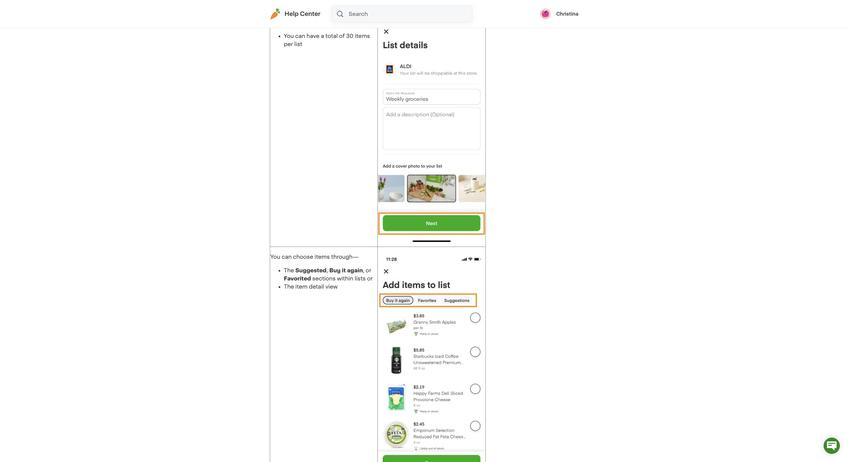 Task type: vqa. For each thing, say whether or not it's contained in the screenshot.
'a'
yes



Task type: describe. For each thing, give the bounding box(es) containing it.
sections
[[312, 276, 336, 281]]

0 vertical spatial list
[[361, 20, 369, 25]]

christina link
[[540, 8, 579, 19]]

1 to from the left
[[304, 20, 310, 25]]

2 , from the left
[[363, 267, 365, 273]]

2 vertical spatial items
[[315, 254, 330, 259]]

it
[[342, 267, 346, 273]]

list inside you can have a total of 30 items per list
[[294, 41, 303, 47]]

2 to from the left
[[340, 20, 345, 25]]

you can have a total of 30 items per list
[[284, 33, 370, 47]]

user avatar image
[[540, 8, 551, 19]]

0 vertical spatial items
[[323, 20, 338, 25]]

within
[[337, 276, 354, 281]]

center
[[300, 11, 321, 17]]

choose
[[293, 254, 313, 259]]

of
[[339, 33, 345, 39]]

suggested
[[296, 267, 327, 273]]

item
[[296, 284, 308, 289]]

you can choose items through—
[[270, 254, 359, 259]]

per
[[284, 41, 293, 47]]

items inside you can have a total of 30 items per list
[[355, 33, 370, 39]]

2 the from the top
[[284, 284, 294, 289]]

you for you can choose items through—
[[270, 254, 280, 259]]



Task type: locate. For each thing, give the bounding box(es) containing it.
, up lists
[[363, 267, 365, 273]]

can for have
[[295, 33, 305, 39]]

list
[[361, 20, 369, 25], [294, 41, 303, 47]]

items up suggested
[[315, 254, 330, 259]]

the down the favorited
[[284, 284, 294, 289]]

30
[[346, 33, 354, 39]]

0 vertical spatial the
[[284, 267, 294, 273]]

to
[[304, 20, 310, 25], [340, 20, 345, 25]]

items up total
[[323, 20, 338, 25]]

help center
[[285, 11, 321, 17]]

buy
[[330, 267, 341, 273]]

to down the center
[[304, 20, 310, 25]]

the suggested , buy it again , or favorited sections within lists or the item detail view
[[284, 267, 374, 289]]

1 vertical spatial items
[[355, 33, 370, 39]]

can
[[295, 33, 305, 39], [282, 254, 292, 259]]

detail
[[309, 284, 324, 289]]

you
[[284, 33, 294, 39], [270, 254, 280, 259]]

1 horizontal spatial you
[[284, 33, 294, 39]]

to left your
[[340, 20, 345, 25]]

a
[[321, 33, 324, 39]]

can inside you can have a total of 30 items per list
[[295, 33, 305, 39]]

1 vertical spatial the
[[284, 284, 294, 289]]

again
[[347, 267, 363, 273]]

1 , from the left
[[327, 267, 328, 273]]

image11.png image
[[378, 253, 485, 462]]

1 horizontal spatial ,
[[363, 267, 365, 273]]

have
[[307, 33, 320, 39]]

the
[[284, 267, 294, 273], [284, 284, 294, 289]]

0 horizontal spatial to
[[304, 20, 310, 25]]

can left have
[[295, 33, 305, 39]]

your
[[347, 20, 359, 25]]

1 horizontal spatial list
[[361, 20, 369, 25]]

the up the favorited
[[284, 267, 294, 273]]

0 horizontal spatial can
[[282, 254, 292, 259]]

1 horizontal spatial can
[[295, 33, 305, 39]]

or right lists
[[367, 276, 373, 281]]

you up per
[[284, 33, 294, 39]]

total
[[326, 33, 338, 39]]

, left buy
[[327, 267, 328, 273]]

,
[[327, 267, 328, 273], [363, 267, 365, 273]]

0 horizontal spatial ,
[[327, 267, 328, 273]]

you left choose
[[270, 254, 280, 259]]

can for choose
[[282, 254, 292, 259]]

you inside you can have a total of 30 items per list
[[284, 33, 294, 39]]

1 the from the top
[[284, 267, 294, 273]]

0 horizontal spatial you
[[270, 254, 280, 259]]

lists
[[355, 276, 366, 281]]

Search search field
[[348, 6, 472, 22]]

items right "30"
[[355, 33, 370, 39]]

0 vertical spatial can
[[295, 33, 305, 39]]

add
[[311, 20, 322, 25]]

you for you can have a total of 30 items per list
[[284, 33, 294, 39]]

to add items to your list
[[303, 20, 369, 25]]

list right per
[[294, 41, 303, 47]]

through—
[[331, 254, 359, 259]]

christina
[[557, 12, 579, 16]]

items
[[323, 20, 338, 25], [355, 33, 370, 39], [315, 254, 330, 259]]

image13.png image
[[378, 13, 485, 244]]

0 vertical spatial you
[[284, 33, 294, 39]]

instacart image
[[270, 8, 281, 19]]

1 vertical spatial or
[[367, 276, 373, 281]]

list right your
[[361, 20, 369, 25]]

1 horizontal spatial to
[[340, 20, 345, 25]]

or
[[366, 267, 371, 273], [367, 276, 373, 281]]

1 vertical spatial list
[[294, 41, 303, 47]]

0 vertical spatial or
[[366, 267, 371, 273]]

can left choose
[[282, 254, 292, 259]]

1 vertical spatial you
[[270, 254, 280, 259]]

favorited
[[284, 276, 311, 281]]

help
[[285, 11, 299, 17]]

or up lists
[[366, 267, 371, 273]]

0 horizontal spatial list
[[294, 41, 303, 47]]

help center link
[[270, 8, 321, 19]]

select
[[270, 20, 289, 25]]

image6.png image
[[378, 0, 485, 10]]

1 vertical spatial can
[[282, 254, 292, 259]]

view
[[326, 284, 338, 289]]



